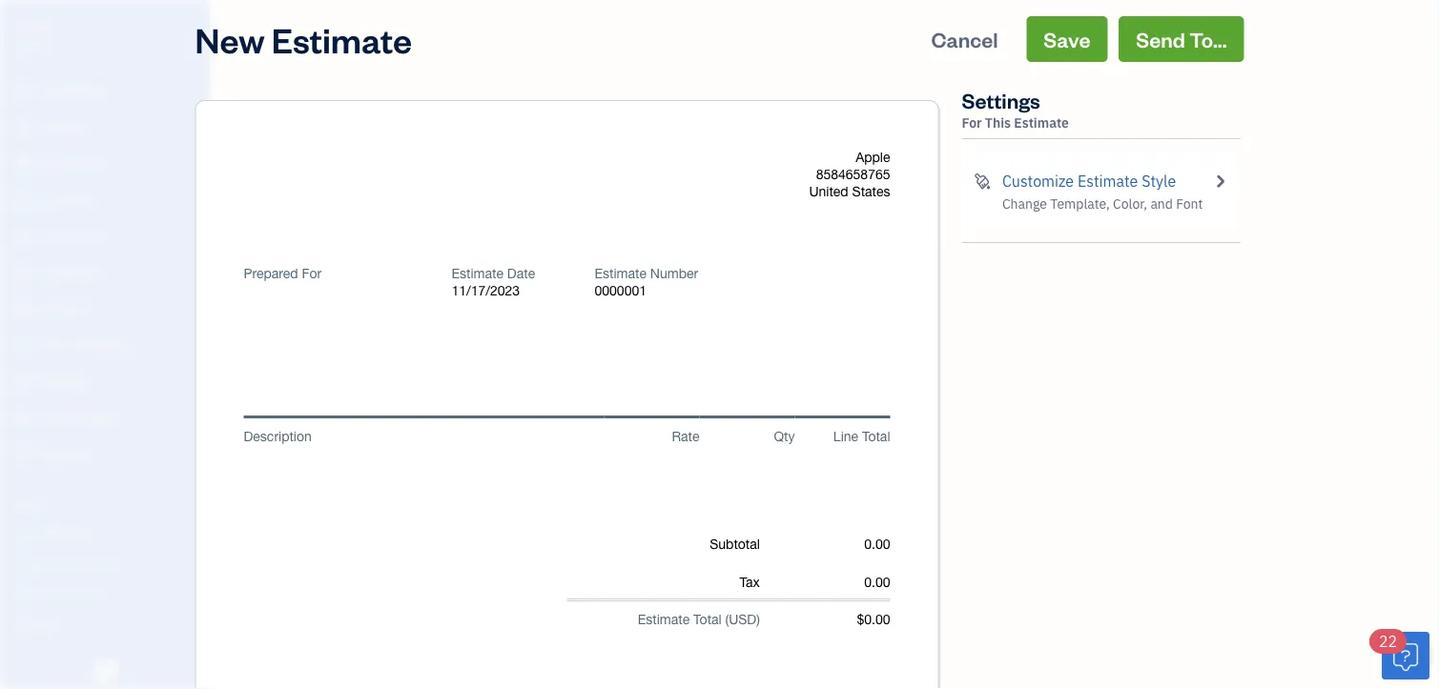 Task type: describe. For each thing, give the bounding box(es) containing it.
Enter an Estimate # text field
[[595, 283, 647, 299]]

report image
[[12, 445, 35, 464]]

freshbooks image
[[90, 659, 120, 682]]

rate
[[672, 429, 700, 444]]

change template, color, and font
[[1002, 195, 1203, 213]]

customize estimate style
[[1002, 171, 1176, 191]]

settings
[[962, 86, 1040, 113]]

save
[[1044, 25, 1091, 52]]

main element
[[0, 0, 258, 690]]

bank connections image
[[14, 586, 204, 601]]

send to... button
[[1119, 16, 1244, 62]]

project image
[[12, 300, 35, 320]]

line total
[[833, 429, 890, 444]]

owner
[[15, 38, 50, 53]]

expense image
[[12, 264, 35, 283]]

items and services image
[[14, 555, 204, 570]]

to...
[[1189, 25, 1227, 52]]

font
[[1176, 195, 1203, 213]]

template,
[[1050, 195, 1110, 213]]

)
[[757, 612, 760, 628]]

send to...
[[1136, 25, 1227, 52]]

22
[[1379, 632, 1397, 652]]

apple owner
[[15, 17, 56, 53]]

2 0.00 from the top
[[864, 575, 890, 590]]

cancel
[[931, 25, 998, 52]]

apple for apple owner
[[15, 17, 56, 37]]

line
[[833, 429, 858, 444]]

number
[[650, 266, 698, 281]]

settings for this estimate
[[962, 86, 1069, 132]]

send
[[1136, 25, 1185, 52]]

cancel button
[[914, 16, 1015, 62]]

estimate inside settings for this estimate
[[1014, 114, 1069, 132]]

estimate total ( usd )
[[638, 612, 760, 628]]

customize
[[1002, 171, 1074, 191]]

estimate date
[[452, 266, 535, 281]]

save button
[[1027, 16, 1108, 62]]

money image
[[12, 373, 35, 392]]

1 0.00 from the top
[[864, 536, 890, 552]]



Task type: vqa. For each thing, say whether or not it's contained in the screenshot.
expenses icon
no



Task type: locate. For each thing, give the bounding box(es) containing it.
style
[[1142, 171, 1176, 191]]

tax
[[740, 575, 760, 590]]

0 vertical spatial 0.00
[[864, 536, 890, 552]]

chevronright image
[[1211, 170, 1229, 193]]

prepared
[[244, 266, 298, 281]]

$0.00
[[857, 612, 890, 628]]

invoice image
[[12, 192, 35, 211]]

apple 8584658765 united states
[[809, 149, 890, 199]]

apps image
[[14, 494, 204, 509]]

change
[[1002, 195, 1047, 213]]

1 horizontal spatial total
[[862, 429, 890, 444]]

0 horizontal spatial apple
[[15, 17, 56, 37]]

qty
[[774, 429, 795, 444]]

usd
[[729, 612, 757, 628]]

for left this at the top
[[962, 114, 982, 132]]

22 button
[[1370, 629, 1430, 680]]

0 horizontal spatial for
[[302, 266, 322, 281]]

client image
[[12, 119, 35, 138]]

0.00
[[864, 536, 890, 552], [864, 575, 890, 590]]

for
[[962, 114, 982, 132], [302, 266, 322, 281]]

team members image
[[14, 525, 204, 540]]

apple for apple 8584658765 united states
[[856, 149, 890, 165]]

estimate
[[272, 16, 412, 62], [1014, 114, 1069, 132], [1078, 171, 1138, 191], [452, 266, 504, 281], [595, 266, 647, 281], [638, 612, 690, 628]]

for for prepared
[[302, 266, 322, 281]]

date
[[507, 266, 535, 281]]

(
[[725, 612, 729, 628]]

for right prepared
[[302, 266, 322, 281]]

this
[[985, 114, 1011, 132]]

total for line
[[862, 429, 890, 444]]

description
[[244, 429, 312, 444]]

estimate image
[[12, 155, 35, 175]]

chart image
[[12, 409, 35, 428]]

0 vertical spatial for
[[962, 114, 982, 132]]

apple
[[15, 17, 56, 37], [856, 149, 890, 165]]

states
[[852, 184, 890, 199]]

1 horizontal spatial for
[[962, 114, 982, 132]]

new estimate
[[195, 16, 412, 62]]

payment image
[[12, 228, 35, 247]]

dashboard image
[[12, 83, 35, 102]]

apple inside apple 8584658765 united states
[[856, 149, 890, 165]]

settings image
[[14, 616, 204, 631]]

prepared for
[[244, 266, 322, 281]]

total
[[862, 429, 890, 444], [693, 612, 722, 628]]

new
[[195, 16, 265, 62]]

paintbrush image
[[973, 170, 991, 193]]

timer image
[[12, 337, 35, 356]]

for for settings
[[962, 114, 982, 132]]

apple up 8584658765
[[856, 149, 890, 165]]

resource center badge image
[[1382, 632, 1430, 680]]

apple up owner
[[15, 17, 56, 37]]

1 vertical spatial apple
[[856, 149, 890, 165]]

and
[[1151, 195, 1173, 213]]

1 horizontal spatial apple
[[856, 149, 890, 165]]

0 vertical spatial total
[[862, 429, 890, 444]]

total for estimate
[[693, 612, 722, 628]]

united
[[809, 184, 849, 199]]

for inside settings for this estimate
[[962, 114, 982, 132]]

apple inside main element
[[15, 17, 56, 37]]

1 vertical spatial 0.00
[[864, 575, 890, 590]]

estimate number
[[595, 266, 698, 281]]

total right the line
[[862, 429, 890, 444]]

subtotal
[[710, 536, 760, 552]]

1 vertical spatial total
[[693, 612, 722, 628]]

Estimate date in MM/DD/YYYY format text field
[[452, 283, 566, 299]]

0 horizontal spatial total
[[693, 612, 722, 628]]

total left (
[[693, 612, 722, 628]]

0 vertical spatial apple
[[15, 17, 56, 37]]

8584658765
[[816, 166, 890, 182]]

color,
[[1113, 195, 1147, 213]]

1 vertical spatial for
[[302, 266, 322, 281]]



